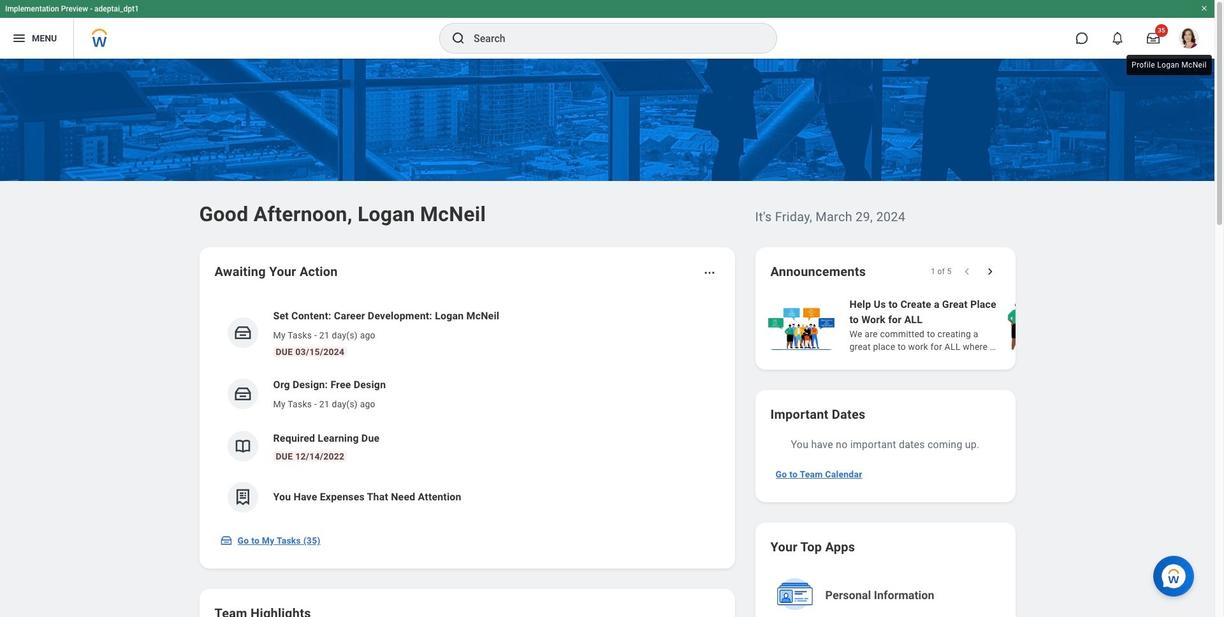 Task type: locate. For each thing, give the bounding box(es) containing it.
inbox large image
[[1147, 32, 1160, 45]]

1 vertical spatial inbox image
[[233, 385, 252, 404]]

2 inbox image from the top
[[233, 385, 252, 404]]

search image
[[451, 31, 466, 46]]

justify image
[[11, 31, 27, 46]]

0 horizontal spatial list
[[215, 298, 720, 523]]

list
[[766, 296, 1225, 355], [215, 298, 720, 523]]

related actions image
[[703, 267, 716, 279]]

inbox image
[[233, 323, 252, 342], [233, 385, 252, 404]]

status
[[931, 267, 952, 277]]

profile logan mcneil image
[[1179, 28, 1200, 51]]

tooltip
[[1124, 52, 1215, 78]]

main content
[[0, 59, 1225, 617]]

dashboard expenses image
[[233, 488, 252, 507]]

0 vertical spatial inbox image
[[233, 323, 252, 342]]

book open image
[[233, 437, 252, 456]]

banner
[[0, 0, 1215, 59]]



Task type: vqa. For each thing, say whether or not it's contained in the screenshot.
bottom chevron down small image
no



Task type: describe. For each thing, give the bounding box(es) containing it.
chevron left small image
[[961, 265, 974, 278]]

chevron right small image
[[984, 265, 997, 278]]

Search Workday  search field
[[474, 24, 751, 52]]

1 horizontal spatial list
[[766, 296, 1225, 355]]

inbox image
[[220, 534, 232, 547]]

notifications large image
[[1112, 32, 1124, 45]]

close environment banner image
[[1201, 4, 1209, 12]]

1 inbox image from the top
[[233, 323, 252, 342]]



